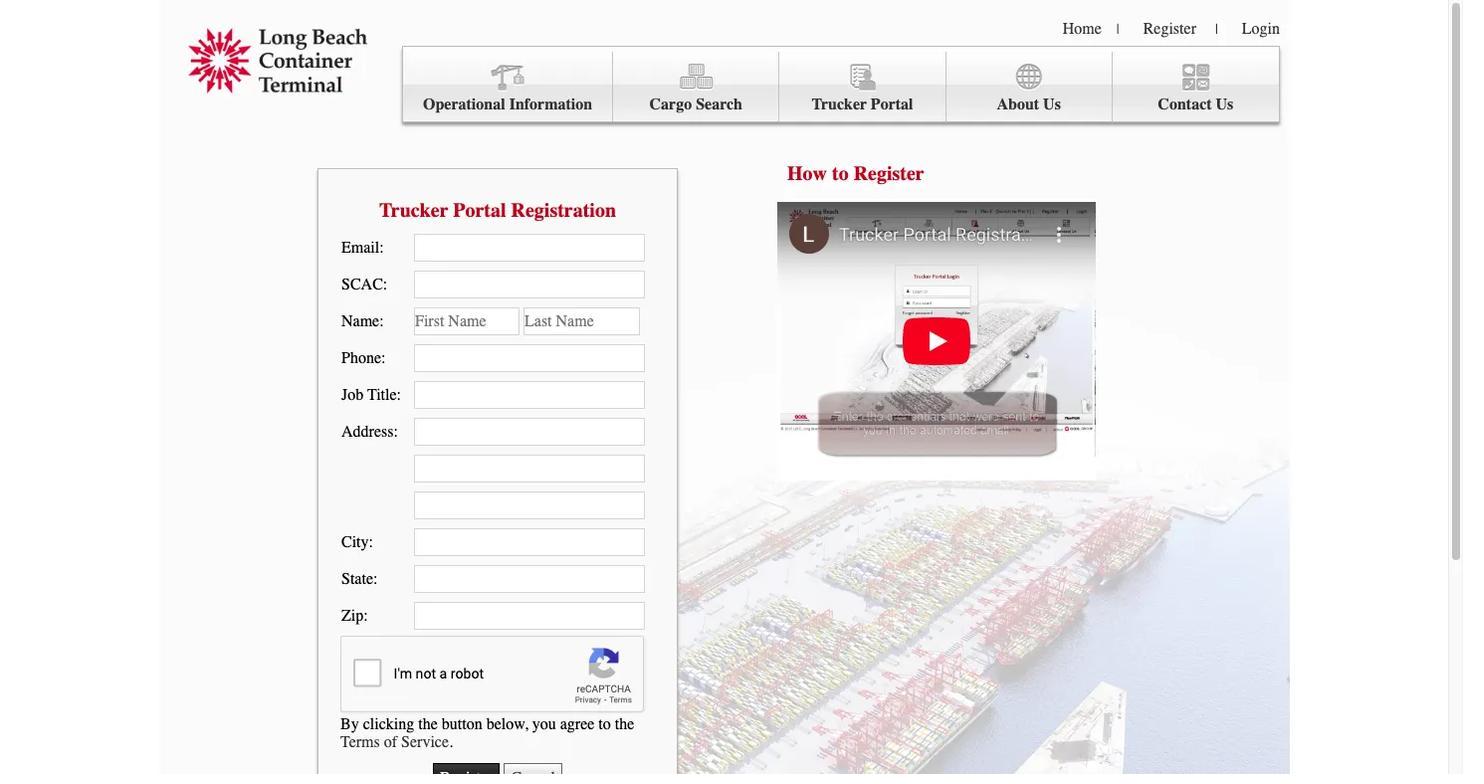 Task type: describe. For each thing, give the bounding box(es) containing it.
us for about us
[[1044, 96, 1061, 114]]

Phone text field
[[414, 345, 645, 372]]

how
[[788, 162, 828, 185]]

address
[[342, 423, 394, 441]]

Last Name text field
[[524, 308, 640, 336]]

cargo
[[650, 96, 692, 114]]

1 | from the left
[[1117, 21, 1120, 38]]

trucker portal registration
[[379, 199, 616, 222]]

trucker portal link
[[780, 52, 947, 122]]

City text field
[[414, 529, 645, 557]]

trucker for trucker portal
[[812, 96, 867, 114]]

contact
[[1158, 96, 1212, 114]]

cargo search link
[[614, 52, 780, 122]]

contact us link
[[1113, 52, 1280, 122]]

city
[[342, 534, 369, 552]]

operational information link
[[403, 52, 614, 122]]

SCAC text field
[[414, 271, 645, 299]]

1 the from the left
[[418, 715, 438, 733]]

information
[[509, 96, 593, 114]]

2 the from the left
[[615, 715, 635, 733]]

by clicking the button below, you agree to the terms of service .
[[341, 715, 635, 751]]

zip
[[342, 607, 364, 625]]

scac
[[342, 276, 383, 294]]

to inside the by clicking the button below, you agree to the terms of service .
[[599, 715, 611, 733]]

: for name :
[[380, 313, 384, 331]]

.
[[449, 733, 453, 751]]

about
[[997, 96, 1040, 114]]

: for phone :
[[381, 350, 386, 367]]

email :
[[342, 239, 384, 257]]

: for scac :
[[383, 276, 388, 294]]

Email text field
[[414, 234, 645, 262]]

1 horizontal spatial to
[[832, 162, 849, 185]]

Zip text field
[[414, 602, 645, 630]]

us for contact us
[[1216, 96, 1234, 114]]

: right the job on the left of the page
[[397, 386, 401, 404]]

terms
[[341, 733, 380, 751]]

menu bar containing operational information
[[402, 46, 1281, 122]]

register link
[[1144, 20, 1197, 38]]

button
[[442, 715, 483, 733]]

zip :
[[342, 607, 368, 625]]

address :
[[342, 423, 398, 441]]

registration
[[511, 199, 616, 222]]

phone
[[342, 350, 381, 367]]

name :
[[342, 313, 384, 331]]

scac :
[[342, 276, 388, 294]]



Task type: locate. For each thing, give the bounding box(es) containing it.
operational information
[[423, 96, 593, 114]]

: up 'title'
[[381, 350, 386, 367]]

city :
[[342, 534, 373, 552]]

| right the home
[[1117, 21, 1120, 38]]

: for zip :
[[364, 607, 368, 625]]

home
[[1063, 20, 1102, 38]]

0 vertical spatial portal
[[871, 96, 914, 114]]

|
[[1117, 21, 1120, 38], [1216, 21, 1219, 38]]

how to register
[[788, 162, 925, 185]]

1 vertical spatial to
[[599, 715, 611, 733]]

1 horizontal spatial us
[[1216, 96, 1234, 114]]

portal up how to register
[[871, 96, 914, 114]]

job title :
[[342, 386, 401, 404]]

: down city :
[[373, 571, 378, 589]]

Name text field
[[414, 308, 520, 336]]

portal
[[871, 96, 914, 114], [453, 199, 506, 222]]

: up 'scac :'
[[380, 239, 384, 257]]

us right the contact
[[1216, 96, 1234, 114]]

agree
[[560, 715, 595, 733]]

to
[[832, 162, 849, 185], [599, 715, 611, 733]]

0 vertical spatial register
[[1144, 20, 1197, 38]]

service
[[401, 733, 449, 751]]

phone :
[[342, 350, 386, 367]]

: for email :
[[380, 239, 384, 257]]

the
[[418, 715, 438, 733], [615, 715, 635, 733]]

: down 'scac :'
[[380, 313, 384, 331]]

of
[[384, 733, 397, 751]]

1 horizontal spatial the
[[615, 715, 635, 733]]

: down 'title'
[[394, 423, 398, 441]]

Job Title text field
[[414, 381, 645, 409]]

search
[[696, 96, 743, 114]]

register down trucker portal at the right of the page
[[854, 162, 925, 185]]

trucker portal
[[812, 96, 914, 114]]

us right about
[[1044, 96, 1061, 114]]

0 horizontal spatial register
[[854, 162, 925, 185]]

trucker for trucker portal registration
[[379, 199, 449, 222]]

register
[[1144, 20, 1197, 38], [854, 162, 925, 185]]

terms of service link
[[341, 733, 449, 751]]

trucker
[[812, 96, 867, 114], [379, 199, 449, 222]]

state
[[342, 571, 373, 589]]

0 horizontal spatial to
[[599, 715, 611, 733]]

job
[[342, 386, 364, 404]]

to right agree at the bottom left of the page
[[599, 715, 611, 733]]

the right agree at the bottom left of the page
[[615, 715, 635, 733]]

1 vertical spatial register
[[854, 162, 925, 185]]

1 us from the left
[[1044, 96, 1061, 114]]

portal for trucker portal
[[871, 96, 914, 114]]

portal for trucker portal registration
[[453, 199, 506, 222]]

0 vertical spatial to
[[832, 162, 849, 185]]

0 horizontal spatial trucker
[[379, 199, 449, 222]]

you
[[532, 715, 556, 733]]

1 vertical spatial trucker
[[379, 199, 449, 222]]

1 horizontal spatial trucker
[[812, 96, 867, 114]]

: for address :
[[394, 423, 398, 441]]

menu bar
[[402, 46, 1281, 122]]

: down email : in the top of the page
[[383, 276, 388, 294]]

0 horizontal spatial portal
[[453, 199, 506, 222]]

: for state :
[[373, 571, 378, 589]]

: up state :
[[369, 534, 373, 552]]

1 horizontal spatial |
[[1216, 21, 1219, 38]]

home link
[[1063, 20, 1102, 38]]

: for city :
[[369, 534, 373, 552]]

None text field
[[414, 455, 645, 483], [414, 492, 645, 520], [414, 455, 645, 483], [414, 492, 645, 520]]

by
[[341, 715, 359, 733]]

0 horizontal spatial us
[[1044, 96, 1061, 114]]

about us link
[[947, 52, 1113, 122]]

2 us from the left
[[1216, 96, 1234, 114]]

us
[[1044, 96, 1061, 114], [1216, 96, 1234, 114]]

to right how
[[832, 162, 849, 185]]

1 vertical spatial portal
[[453, 199, 506, 222]]

cargo search
[[650, 96, 743, 114]]

title
[[368, 386, 397, 404]]

portal up the email text field
[[453, 199, 506, 222]]

Address text field
[[414, 418, 645, 446]]

0 horizontal spatial the
[[418, 715, 438, 733]]

register up contact us link
[[1144, 20, 1197, 38]]

clicking
[[363, 715, 414, 733]]

trucker up email : in the top of the page
[[379, 199, 449, 222]]

: down state :
[[364, 607, 368, 625]]

1 horizontal spatial register
[[1144, 20, 1197, 38]]

login
[[1243, 20, 1281, 38]]

state :
[[342, 571, 378, 589]]

below,
[[487, 715, 528, 733]]

email
[[342, 239, 380, 257]]

:
[[380, 239, 384, 257], [383, 276, 388, 294], [380, 313, 384, 331], [381, 350, 386, 367], [397, 386, 401, 404], [394, 423, 398, 441], [369, 534, 373, 552], [373, 571, 378, 589], [364, 607, 368, 625]]

0 vertical spatial trucker
[[812, 96, 867, 114]]

the left the .
[[418, 715, 438, 733]]

operational
[[423, 96, 506, 114]]

about us
[[997, 96, 1061, 114]]

0 horizontal spatial |
[[1117, 21, 1120, 38]]

| left the login link
[[1216, 21, 1219, 38]]

1 horizontal spatial portal
[[871, 96, 914, 114]]

name
[[342, 313, 380, 331]]

login link
[[1243, 20, 1281, 38]]

State text field
[[414, 566, 645, 594]]

trucker up how to register
[[812, 96, 867, 114]]

None submit
[[433, 763, 500, 775]]

contact us
[[1158, 96, 1234, 114]]

2 | from the left
[[1216, 21, 1219, 38]]



Task type: vqa. For each thing, say whether or not it's contained in the screenshot.
: associated with SCAC :
yes



